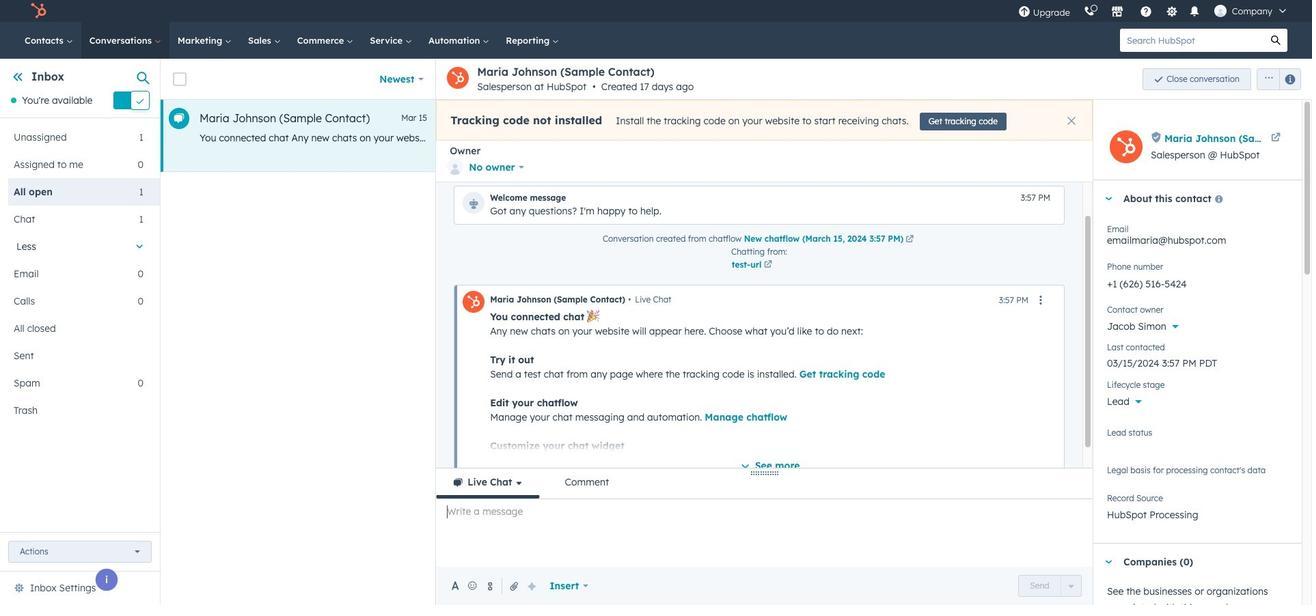 Task type: describe. For each thing, give the bounding box(es) containing it.
-- text field
[[1107, 351, 1288, 372]]

0 horizontal spatial link opens in a new window image
[[764, 259, 772, 271]]

1 horizontal spatial group
[[1251, 68, 1301, 90]]

marketplaces image
[[1111, 6, 1123, 18]]

jacob simon image
[[1214, 5, 1227, 17]]

live chat from maria johnson (sample contact) with context you connected chat
any new chats on your website will appear here. choose what you'd like to do next:

try it out 
send a test chat from any page where the tracking code is installed: https://app.hubs row
[[161, 100, 1095, 172]]

0 horizontal spatial group
[[1019, 575, 1082, 597]]



Task type: locate. For each thing, give the bounding box(es) containing it.
menu
[[1011, 0, 1296, 22]]

alert
[[436, 100, 1093, 141]]

1 horizontal spatial link opens in a new window image
[[906, 234, 914, 246]]

caret image
[[1104, 197, 1113, 201]]

0 horizontal spatial link opens in a new window image
[[764, 261, 772, 269]]

1 vertical spatial link opens in a new window image
[[764, 261, 772, 269]]

1 vertical spatial group
[[1019, 575, 1082, 597]]

0 vertical spatial group
[[1251, 68, 1301, 90]]

1 vertical spatial link opens in a new window image
[[764, 259, 772, 271]]

0 vertical spatial link opens in a new window image
[[906, 236, 914, 244]]

link opens in a new window image
[[906, 234, 914, 246], [764, 261, 772, 269]]

close image
[[1068, 117, 1076, 125]]

you're available image
[[11, 98, 16, 103]]

main content
[[161, 59, 1312, 606]]

caret image
[[1104, 561, 1113, 564]]

Search HubSpot search field
[[1120, 29, 1264, 52]]

group
[[1251, 68, 1301, 90], [1019, 575, 1082, 597]]

1 horizontal spatial link opens in a new window image
[[906, 236, 914, 244]]

0 vertical spatial link opens in a new window image
[[906, 234, 914, 246]]

None text field
[[1107, 270, 1288, 297]]

link opens in a new window image
[[906, 236, 914, 244], [764, 259, 772, 271]]



Task type: vqa. For each thing, say whether or not it's contained in the screenshot.
CREATE associated with Create a
no



